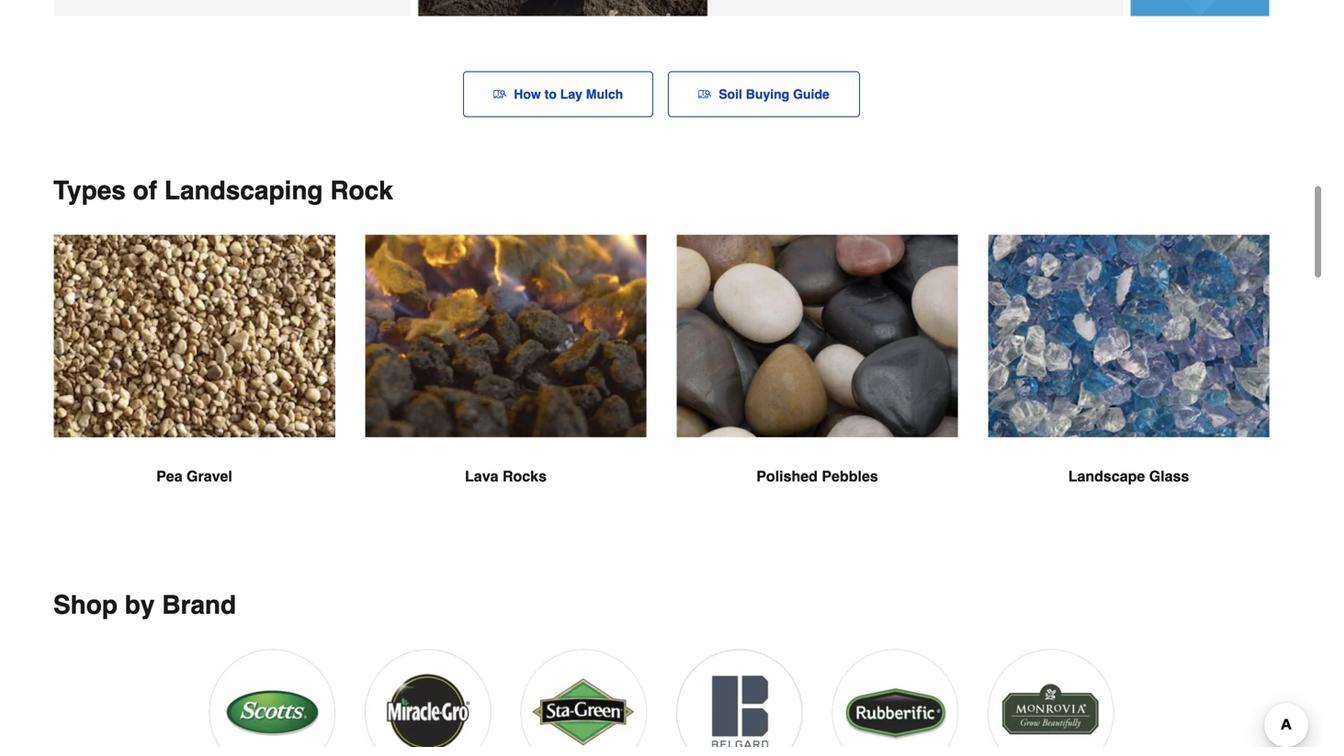 Task type: vqa. For each thing, say whether or not it's contained in the screenshot.
'Landscape Glass' LINK
yes



Task type: locate. For each thing, give the bounding box(es) containing it.
to
[[545, 87, 557, 102]]

red lava rocks. image
[[365, 235, 647, 438]]

landscape glass
[[1069, 468, 1190, 485]]

guide
[[793, 87, 830, 102]]

pea
[[156, 468, 183, 485]]

lookup ecat image
[[494, 88, 507, 101]]

tan pea gravel. image
[[53, 235, 335, 438]]

polished pebbles
[[757, 468, 878, 485]]

sta-green logo. image
[[521, 649, 647, 747]]

how to lay mulch
[[514, 87, 623, 102]]

by
[[125, 591, 155, 620]]

scotts logo. image
[[209, 649, 335, 747]]

soil
[[719, 87, 742, 102]]

gravel
[[187, 468, 232, 485]]

blue landscape glass. image
[[988, 235, 1270, 438]]

mulch
[[586, 87, 623, 102]]

rock
[[330, 176, 393, 205]]

shop
[[53, 591, 118, 620]]

lay
[[560, 87, 583, 102]]

buying
[[746, 87, 790, 102]]

lava rocks
[[465, 468, 547, 485]]

shop by brand
[[53, 591, 236, 620]]

landscape glass link
[[988, 235, 1270, 532]]

of
[[133, 176, 157, 205]]



Task type: describe. For each thing, give the bounding box(es) containing it.
pebbles
[[822, 468, 878, 485]]

multicolor polished pebbles. image
[[676, 235, 959, 438]]

soil buying guide
[[719, 87, 830, 102]]

pea gravel link
[[53, 235, 335, 532]]

glass
[[1149, 468, 1190, 485]]

lookup ecat image
[[699, 88, 712, 101]]

rubberific logo. image
[[832, 649, 959, 747]]

soil buying guide link
[[668, 71, 860, 117]]

landscape
[[1069, 468, 1145, 485]]

landscaping
[[164, 176, 323, 205]]

find out how much mulch or soil you need for your project with our calculator. image
[[53, 0, 1270, 16]]

lava rocks link
[[365, 235, 647, 532]]

miracle-gro logo. image
[[365, 649, 491, 747]]

how
[[514, 87, 541, 102]]

types of landscaping rock
[[53, 176, 393, 205]]

polished pebbles link
[[676, 235, 959, 532]]

brand
[[162, 591, 236, 620]]

belgard logo. image
[[676, 649, 803, 747]]

monrovia logo. image
[[988, 649, 1114, 747]]

types
[[53, 176, 126, 205]]

how to lay mulch link
[[463, 71, 654, 117]]

rocks
[[503, 468, 547, 485]]

polished
[[757, 468, 818, 485]]

lava
[[465, 468, 499, 485]]

pea gravel
[[156, 468, 232, 485]]



